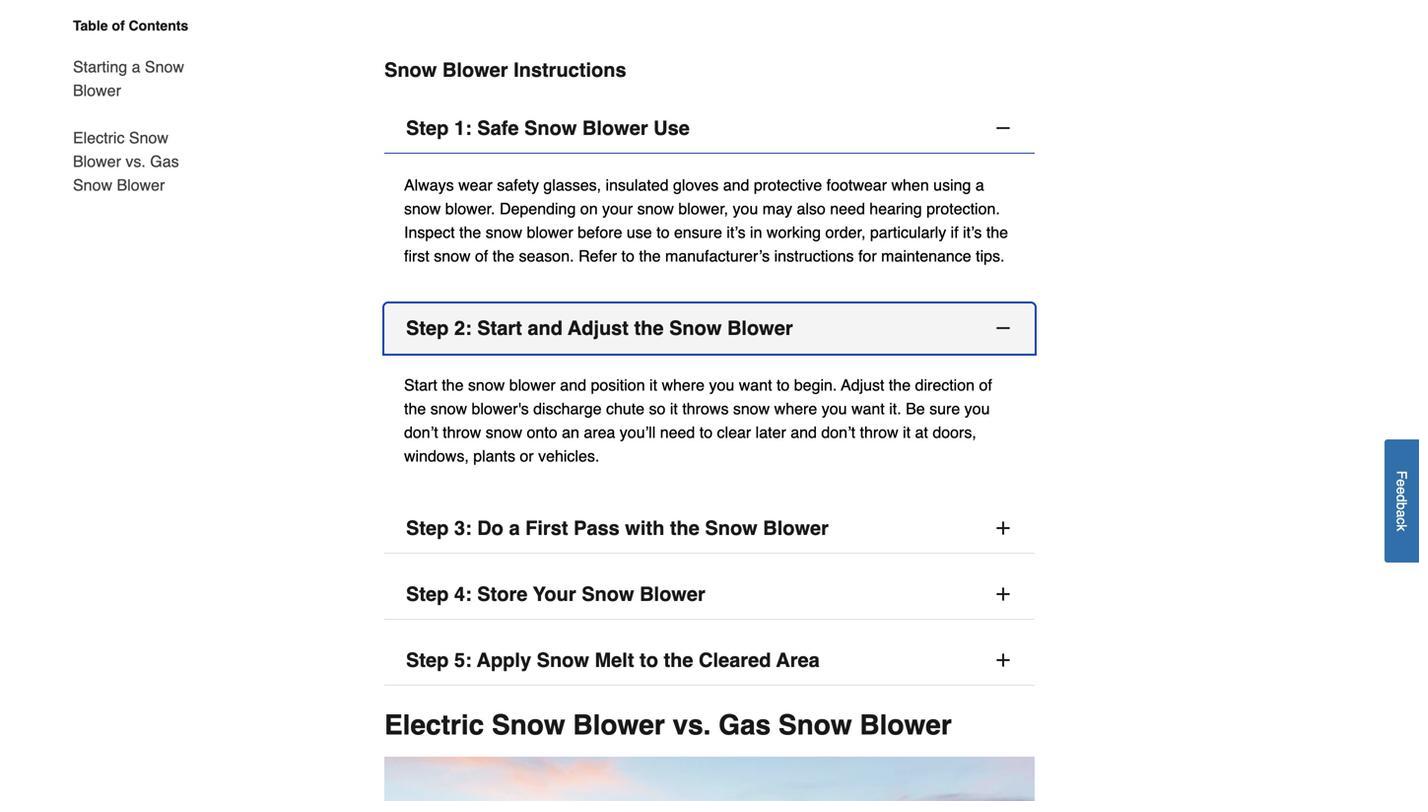 Task type: describe. For each thing, give the bounding box(es) containing it.
plants
[[473, 447, 515, 465]]

electric inside "link"
[[73, 129, 125, 147]]

table
[[73, 18, 108, 34]]

manufacturer's
[[665, 247, 770, 265]]

step 2: start and adjust the snow blower button
[[384, 304, 1035, 354]]

gloves
[[673, 176, 719, 194]]

step 3: do a first pass with the snow blower button
[[384, 504, 1035, 554]]

snow up use
[[637, 200, 674, 218]]

snow down the blower.
[[486, 223, 522, 242]]

step 3: do a first pass with the snow blower
[[406, 517, 829, 540]]

the up windows,
[[404, 400, 426, 418]]

2 don't from the left
[[821, 423, 856, 442]]

season.
[[519, 247, 574, 265]]

melt
[[595, 649, 634, 672]]

you inside always wear safety glasses, insulated gloves and protective footwear when using a snow blower. depending on your snow blower, you may also need hearing protection. inspect the snow blower before use to ensure it's in working order, particularly if it's the first snow of the season. refer to the manufacturer's instructions for maintenance tips.
[[733, 200, 758, 218]]

using
[[934, 176, 971, 194]]

2 horizontal spatial it
[[903, 423, 911, 442]]

you up the throws
[[709, 376, 735, 394]]

step 5: apply snow melt to the cleared area button
[[384, 636, 1035, 686]]

blower inside start the snow blower and position it where you want to begin. adjust the direction of the snow blower's discharge chute so it throws snow where you want it. be sure you don't throw snow onto an area you'll need to clear later and don't throw it at doors, windows, plants or vehicles.
[[509, 376, 556, 394]]

step 2: start and adjust the snow blower
[[406, 317, 793, 340]]

of inside always wear safety glasses, insulated gloves and protective footwear when using a snow blower. depending on your snow blower, you may also need hearing protection. inspect the snow blower before use to ensure it's in working order, particularly if it's the first snow of the season. refer to the manufacturer's instructions for maintenance tips.
[[475, 247, 488, 265]]

the right with
[[670, 517, 700, 540]]

do
[[477, 517, 504, 540]]

a right do
[[509, 517, 520, 540]]

and inside always wear safety glasses, insulated gloves and protective footwear when using a snow blower. depending on your snow blower, you may also need hearing protection. inspect the snow blower before use to ensure it's in working order, particularly if it's the first snow of the season. refer to the manufacturer's instructions for maintenance tips.
[[723, 176, 750, 194]]

glasses,
[[543, 176, 601, 194]]

f e e d b a c k button
[[1385, 439, 1419, 563]]

to inside button
[[640, 649, 658, 672]]

safe
[[477, 117, 519, 140]]

order,
[[826, 223, 866, 242]]

b
[[1394, 502, 1410, 510]]

2 e from the top
[[1394, 487, 1410, 495]]

3:
[[454, 517, 472, 540]]

snow inside starting a snow blower
[[145, 58, 184, 76]]

and up discharge
[[560, 376, 586, 394]]

blower's
[[472, 400, 529, 418]]

blower.
[[445, 200, 495, 218]]

starting a snow blower link
[[73, 43, 205, 114]]

before
[[578, 223, 622, 242]]

snow down blower's
[[486, 423, 522, 442]]

the down 2:
[[442, 376, 464, 394]]

vs. inside "electric snow blower vs. gas snow blower"
[[126, 152, 146, 171]]

with
[[625, 517, 665, 540]]

the up position
[[634, 317, 664, 340]]

area
[[776, 649, 820, 672]]

to down the throws
[[700, 423, 713, 442]]

the left cleared
[[664, 649, 693, 672]]

1 horizontal spatial electric snow blower vs. gas snow blower
[[384, 710, 952, 741]]

discharge
[[533, 400, 602, 418]]

vehicles.
[[538, 447, 600, 465]]

so
[[649, 400, 666, 418]]

to right use
[[657, 223, 670, 242]]

first
[[404, 247, 430, 265]]

if
[[951, 223, 959, 242]]

direction
[[915, 376, 975, 394]]

wear
[[458, 176, 493, 194]]

use
[[627, 223, 652, 242]]

table of contents element
[[57, 16, 205, 197]]

working
[[767, 223, 821, 242]]

cleared
[[699, 649, 771, 672]]

c
[[1394, 518, 1410, 524]]

starting
[[73, 58, 127, 76]]

your
[[602, 200, 633, 218]]

instructions
[[514, 59, 626, 81]]

adjust inside start the snow blower and position it where you want to begin. adjust the direction of the snow blower's discharge chute so it throws snow where you want it. be sure you don't throw snow onto an area you'll need to clear later and don't throw it at doors, windows, plants or vehicles.
[[841, 376, 885, 394]]

to left begin. at the top
[[777, 376, 790, 394]]

step 4: store your snow blower button
[[384, 570, 1035, 620]]

the down the blower.
[[459, 223, 481, 242]]

maintenance
[[881, 247, 972, 265]]

snow down inspect
[[434, 247, 471, 265]]

plus image for step 5: apply snow melt to the cleared area
[[994, 651, 1013, 670]]

starting a snow blower
[[73, 58, 184, 100]]

5:
[[454, 649, 472, 672]]

minus image
[[994, 118, 1013, 138]]

f
[[1394, 471, 1410, 479]]

1 horizontal spatial electric
[[384, 710, 484, 741]]

area
[[584, 423, 615, 442]]

adjust inside button
[[568, 317, 629, 340]]

1:
[[454, 117, 472, 140]]

chute
[[606, 400, 645, 418]]

step for step 5: apply snow melt to the cleared area
[[406, 649, 449, 672]]

0 vertical spatial of
[[112, 18, 125, 34]]

clear
[[717, 423, 751, 442]]

start the snow blower and position it where you want to begin. adjust the direction of the snow blower's discharge chute so it throws snow where you want it. be sure you don't throw snow onto an area you'll need to clear later and don't throw it at doors, windows, plants or vehicles.
[[404, 376, 992, 465]]

snow blower instructions
[[384, 59, 626, 81]]

inspect
[[404, 223, 455, 242]]

doors,
[[933, 423, 977, 442]]

always
[[404, 176, 454, 194]]

4:
[[454, 583, 472, 606]]

also
[[797, 200, 826, 218]]

onto
[[527, 423, 558, 442]]

or
[[520, 447, 534, 465]]

a up k
[[1394, 510, 1410, 518]]

1 vertical spatial gas
[[719, 710, 771, 741]]

electric snow blower vs. gas snow blower link
[[73, 114, 205, 197]]

depending
[[500, 200, 576, 218]]

refer
[[579, 247, 617, 265]]

a inside starting a snow blower
[[132, 58, 140, 76]]

step 4: store your snow blower
[[406, 583, 706, 606]]

1 e from the top
[[1394, 479, 1410, 487]]

be
[[906, 400, 925, 418]]

1 horizontal spatial want
[[852, 400, 885, 418]]



Task type: locate. For each thing, give the bounding box(es) containing it.
you right sure
[[965, 400, 990, 418]]

throws
[[682, 400, 729, 418]]

1 don't from the left
[[404, 423, 438, 442]]

protective
[[754, 176, 822, 194]]

to
[[657, 223, 670, 242], [622, 247, 635, 265], [777, 376, 790, 394], [700, 423, 713, 442], [640, 649, 658, 672]]

store
[[477, 583, 528, 606]]

0 vertical spatial electric snow blower vs. gas snow blower
[[73, 129, 179, 194]]

0 vertical spatial where
[[662, 376, 705, 394]]

a right starting
[[132, 58, 140, 76]]

1 vertical spatial electric snow blower vs. gas snow blower
[[384, 710, 952, 741]]

0 horizontal spatial electric
[[73, 129, 125, 147]]

need down 'so'
[[660, 423, 695, 442]]

and right later
[[791, 423, 817, 442]]

on
[[580, 200, 598, 218]]

3 step from the top
[[406, 517, 449, 540]]

where down begin. at the top
[[774, 400, 817, 418]]

0 vertical spatial vs.
[[126, 152, 146, 171]]

0 horizontal spatial it's
[[727, 223, 746, 242]]

gas inside electric snow blower vs. gas snow blower "link"
[[150, 152, 179, 171]]

of
[[112, 18, 125, 34], [475, 247, 488, 265], [979, 376, 992, 394]]

1 vertical spatial need
[[660, 423, 695, 442]]

2 vertical spatial it
[[903, 423, 911, 442]]

adjust right begin. at the top
[[841, 376, 885, 394]]

and right gloves
[[723, 176, 750, 194]]

step 5: apply snow melt to the cleared area
[[406, 649, 820, 672]]

it's
[[727, 223, 746, 242], [963, 223, 982, 242]]

1 step from the top
[[406, 117, 449, 140]]

electric down 5:
[[384, 710, 484, 741]]

4 step from the top
[[406, 583, 449, 606]]

throw up windows,
[[443, 423, 481, 442]]

snow down the always
[[404, 200, 441, 218]]

don't
[[404, 423, 438, 442], [821, 423, 856, 442]]

plus image
[[994, 519, 1013, 538]]

windows,
[[404, 447, 469, 465]]

start
[[477, 317, 522, 340], [404, 376, 437, 394]]

electric snow blower vs. gas snow blower
[[73, 129, 179, 194], [384, 710, 952, 741]]

1 it's from the left
[[727, 223, 746, 242]]

0 vertical spatial plus image
[[994, 585, 1013, 604]]

1 vertical spatial it
[[670, 400, 678, 418]]

a inside always wear safety glasses, insulated gloves and protective footwear when using a snow blower. depending on your snow blower, you may also need hearing protection. inspect the snow blower before use to ensure it's in working order, particularly if it's the first snow of the season. refer to the manufacturer's instructions for maintenance tips.
[[976, 176, 984, 194]]

sure
[[930, 400, 960, 418]]

where
[[662, 376, 705, 394], [774, 400, 817, 418]]

step left 4:
[[406, 583, 449, 606]]

1 horizontal spatial don't
[[821, 423, 856, 442]]

0 vertical spatial adjust
[[568, 317, 629, 340]]

insulated
[[606, 176, 669, 194]]

1 horizontal spatial gas
[[719, 710, 771, 741]]

and down season.
[[528, 317, 563, 340]]

a right using
[[976, 176, 984, 194]]

protection.
[[927, 200, 1000, 218]]

2:
[[454, 317, 472, 340]]

use
[[654, 117, 690, 140]]

1 vertical spatial adjust
[[841, 376, 885, 394]]

need inside start the snow blower and position it where you want to begin. adjust the direction of the snow blower's discharge chute so it throws snow where you want it. be sure you don't throw snow onto an area you'll need to clear later and don't throw it at doors, windows, plants or vehicles.
[[660, 423, 695, 442]]

electric down starting a snow blower
[[73, 129, 125, 147]]

1 vertical spatial vs.
[[673, 710, 711, 741]]

may
[[763, 200, 793, 218]]

1 horizontal spatial need
[[830, 200, 865, 218]]

start right 2:
[[477, 317, 522, 340]]

snow
[[145, 58, 184, 76], [384, 59, 437, 81], [524, 117, 577, 140], [129, 129, 168, 147], [73, 176, 112, 194], [669, 317, 722, 340], [705, 517, 758, 540], [582, 583, 634, 606], [537, 649, 589, 672], [492, 710, 565, 741], [779, 710, 852, 741]]

the
[[459, 223, 481, 242], [987, 223, 1008, 242], [493, 247, 515, 265], [639, 247, 661, 265], [634, 317, 664, 340], [442, 376, 464, 394], [889, 376, 911, 394], [404, 400, 426, 418], [670, 517, 700, 540], [664, 649, 693, 672]]

snow
[[404, 200, 441, 218], [637, 200, 674, 218], [486, 223, 522, 242], [434, 247, 471, 265], [468, 376, 505, 394], [430, 400, 467, 418], [733, 400, 770, 418], [486, 423, 522, 442]]

at
[[915, 423, 928, 442]]

apply
[[477, 649, 531, 672]]

you
[[733, 200, 758, 218], [709, 376, 735, 394], [822, 400, 847, 418], [965, 400, 990, 418]]

1 horizontal spatial it's
[[963, 223, 982, 242]]

0 horizontal spatial where
[[662, 376, 705, 394]]

step left '3:' at the left of the page
[[406, 517, 449, 540]]

to down use
[[622, 247, 635, 265]]

snow up blower's
[[468, 376, 505, 394]]

blower up blower's
[[509, 376, 556, 394]]

2 throw from the left
[[860, 423, 899, 442]]

2 plus image from the top
[[994, 651, 1013, 670]]

ensure
[[674, 223, 722, 242]]

step 1: safe snow blower use
[[406, 117, 690, 140]]

step left 1:
[[406, 117, 449, 140]]

step
[[406, 117, 449, 140], [406, 317, 449, 340], [406, 517, 449, 540], [406, 583, 449, 606], [406, 649, 449, 672]]

0 vertical spatial want
[[739, 376, 772, 394]]

2 vertical spatial of
[[979, 376, 992, 394]]

e up d
[[1394, 479, 1410, 487]]

pass
[[574, 517, 620, 540]]

e up 'b'
[[1394, 487, 1410, 495]]

1 horizontal spatial of
[[475, 247, 488, 265]]

the left season.
[[493, 247, 515, 265]]

don't up windows,
[[404, 423, 438, 442]]

hearing
[[870, 200, 922, 218]]

2 it's from the left
[[963, 223, 982, 242]]

0 vertical spatial start
[[477, 317, 522, 340]]

start inside button
[[477, 317, 522, 340]]

an
[[562, 423, 579, 442]]

of right "table" on the left top of page
[[112, 18, 125, 34]]

1 horizontal spatial it
[[670, 400, 678, 418]]

you down begin. at the top
[[822, 400, 847, 418]]

it.
[[889, 400, 902, 418]]

of down the blower.
[[475, 247, 488, 265]]

where up the throws
[[662, 376, 705, 394]]

instructions
[[774, 247, 854, 265]]

the up it.
[[889, 376, 911, 394]]

step for step 1: safe snow blower use
[[406, 117, 449, 140]]

f e e d b a c k
[[1394, 471, 1410, 531]]

0 horizontal spatial start
[[404, 376, 437, 394]]

1 vertical spatial where
[[774, 400, 817, 418]]

adjust
[[568, 317, 629, 340], [841, 376, 885, 394]]

when
[[892, 176, 929, 194]]

step for step 2: start and adjust the snow blower
[[406, 317, 449, 340]]

adjust up position
[[568, 317, 629, 340]]

throw down it.
[[860, 423, 899, 442]]

0 vertical spatial need
[[830, 200, 865, 218]]

blower up season.
[[527, 223, 573, 242]]

0 horizontal spatial electric snow blower vs. gas snow blower
[[73, 129, 179, 194]]

step 1: safe snow blower use button
[[384, 104, 1035, 154]]

blower inside always wear safety glasses, insulated gloves and protective footwear when using a snow blower. depending on your snow blower, you may also need hearing protection. inspect the snow blower before use to ensure it's in working order, particularly if it's the first snow of the season. refer to the manufacturer's instructions for maintenance tips.
[[527, 223, 573, 242]]

d
[[1394, 495, 1410, 502]]

your
[[533, 583, 576, 606]]

for
[[859, 247, 877, 265]]

need
[[830, 200, 865, 218], [660, 423, 695, 442]]

position
[[591, 376, 645, 394]]

don't down begin. at the top
[[821, 423, 856, 442]]

1 horizontal spatial vs.
[[673, 710, 711, 741]]

1 throw from the left
[[443, 423, 481, 442]]

later
[[756, 423, 786, 442]]

in
[[750, 223, 762, 242]]

plus image
[[994, 585, 1013, 604], [994, 651, 1013, 670]]

you up the in at the top right of the page
[[733, 200, 758, 218]]

0 horizontal spatial gas
[[150, 152, 179, 171]]

want left it.
[[852, 400, 885, 418]]

gas down 'starting a snow blower' 'link'
[[150, 152, 179, 171]]

begin.
[[794, 376, 837, 394]]

0 vertical spatial electric
[[73, 129, 125, 147]]

0 horizontal spatial vs.
[[126, 152, 146, 171]]

1 vertical spatial of
[[475, 247, 488, 265]]

snow up the clear at right
[[733, 400, 770, 418]]

electric snow blower vs. gas snow blower inside electric snow blower vs. gas snow blower "link"
[[73, 129, 179, 194]]

it left at
[[903, 423, 911, 442]]

to right melt
[[640, 649, 658, 672]]

start up windows,
[[404, 376, 437, 394]]

table of contents
[[73, 18, 188, 34]]

1 horizontal spatial where
[[774, 400, 817, 418]]

1 plus image from the top
[[994, 585, 1013, 604]]

5 step from the top
[[406, 649, 449, 672]]

blower,
[[679, 200, 729, 218]]

need up order,
[[830, 200, 865, 218]]

it's left the in at the top right of the page
[[727, 223, 746, 242]]

footwear
[[827, 176, 887, 194]]

of right direction
[[979, 376, 992, 394]]

0 horizontal spatial it
[[650, 376, 657, 394]]

step for step 3: do a first pass with the snow blower
[[406, 517, 449, 540]]

electric
[[73, 129, 125, 147], [384, 710, 484, 741]]

e
[[1394, 479, 1410, 487], [1394, 487, 1410, 495]]

blower inside starting a snow blower
[[73, 81, 121, 100]]

1 vertical spatial blower
[[509, 376, 556, 394]]

plus image for step 4: store your snow blower
[[994, 585, 1013, 604]]

0 horizontal spatial don't
[[404, 423, 438, 442]]

vs. down 'starting a snow blower' 'link'
[[126, 152, 146, 171]]

the down use
[[639, 247, 661, 265]]

k
[[1394, 524, 1410, 531]]

snow up windows,
[[430, 400, 467, 418]]

gas up a man snow blowing at sunset. image
[[719, 710, 771, 741]]

0 horizontal spatial throw
[[443, 423, 481, 442]]

particularly
[[870, 223, 946, 242]]

1 vertical spatial start
[[404, 376, 437, 394]]

you'll
[[620, 423, 656, 442]]

want up later
[[739, 376, 772, 394]]

first
[[526, 517, 568, 540]]

2 step from the top
[[406, 317, 449, 340]]

and inside button
[[528, 317, 563, 340]]

1 horizontal spatial throw
[[860, 423, 899, 442]]

minus image
[[994, 319, 1013, 338]]

contents
[[129, 18, 188, 34]]

2 horizontal spatial of
[[979, 376, 992, 394]]

it
[[650, 376, 657, 394], [670, 400, 678, 418], [903, 423, 911, 442]]

blower
[[442, 59, 508, 81], [73, 81, 121, 100], [582, 117, 648, 140], [73, 152, 121, 171], [117, 176, 165, 194], [727, 317, 793, 340], [763, 517, 829, 540], [640, 583, 706, 606], [573, 710, 665, 741], [860, 710, 952, 741]]

a man snow blowing at sunset. image
[[384, 757, 1035, 801]]

plus image inside step 4: store your snow blower button
[[994, 585, 1013, 604]]

0 horizontal spatial want
[[739, 376, 772, 394]]

of inside start the snow blower and position it where you want to begin. adjust the direction of the snow blower's discharge chute so it throws snow where you want it. be sure you don't throw snow onto an area you'll need to clear later and don't throw it at doors, windows, plants or vehicles.
[[979, 376, 992, 394]]

1 vertical spatial want
[[852, 400, 885, 418]]

1 vertical spatial electric
[[384, 710, 484, 741]]

need inside always wear safety glasses, insulated gloves and protective footwear when using a snow blower. depending on your snow blower, you may also need hearing protection. inspect the snow blower before use to ensure it's in working order, particularly if it's the first snow of the season. refer to the manufacturer's instructions for maintenance tips.
[[830, 200, 865, 218]]

0 vertical spatial it
[[650, 376, 657, 394]]

0 horizontal spatial need
[[660, 423, 695, 442]]

step left 5:
[[406, 649, 449, 672]]

0 horizontal spatial of
[[112, 18, 125, 34]]

always wear safety glasses, insulated gloves and protective footwear when using a snow blower. depending on your snow blower, you may also need hearing protection. inspect the snow blower before use to ensure it's in working order, particularly if it's the first snow of the season. refer to the manufacturer's instructions for maintenance tips.
[[404, 176, 1008, 265]]

0 vertical spatial gas
[[150, 152, 179, 171]]

the up tips.
[[987, 223, 1008, 242]]

1 vertical spatial plus image
[[994, 651, 1013, 670]]

electric snow blower vs. gas snow blower down starting a snow blower
[[73, 129, 179, 194]]

1 horizontal spatial start
[[477, 317, 522, 340]]

step for step 4: store your snow blower
[[406, 583, 449, 606]]

it right 'so'
[[670, 400, 678, 418]]

vs. up a man snow blowing at sunset. image
[[673, 710, 711, 741]]

0 vertical spatial blower
[[527, 223, 573, 242]]

1 horizontal spatial adjust
[[841, 376, 885, 394]]

0 horizontal spatial adjust
[[568, 317, 629, 340]]

gas
[[150, 152, 179, 171], [719, 710, 771, 741]]

electric snow blower vs. gas snow blower up a man snow blowing at sunset. image
[[384, 710, 952, 741]]

plus image inside "step 5: apply snow melt to the cleared area" button
[[994, 651, 1013, 670]]

it's right if
[[963, 223, 982, 242]]

step left 2:
[[406, 317, 449, 340]]

it up 'so'
[[650, 376, 657, 394]]

start inside start the snow blower and position it where you want to begin. adjust the direction of the snow blower's discharge chute so it throws snow where you want it. be sure you don't throw snow onto an area you'll need to clear later and don't throw it at doors, windows, plants or vehicles.
[[404, 376, 437, 394]]

safety
[[497, 176, 539, 194]]

tips.
[[976, 247, 1005, 265]]



Task type: vqa. For each thing, say whether or not it's contained in the screenshot.
Lawn & Garden link
no



